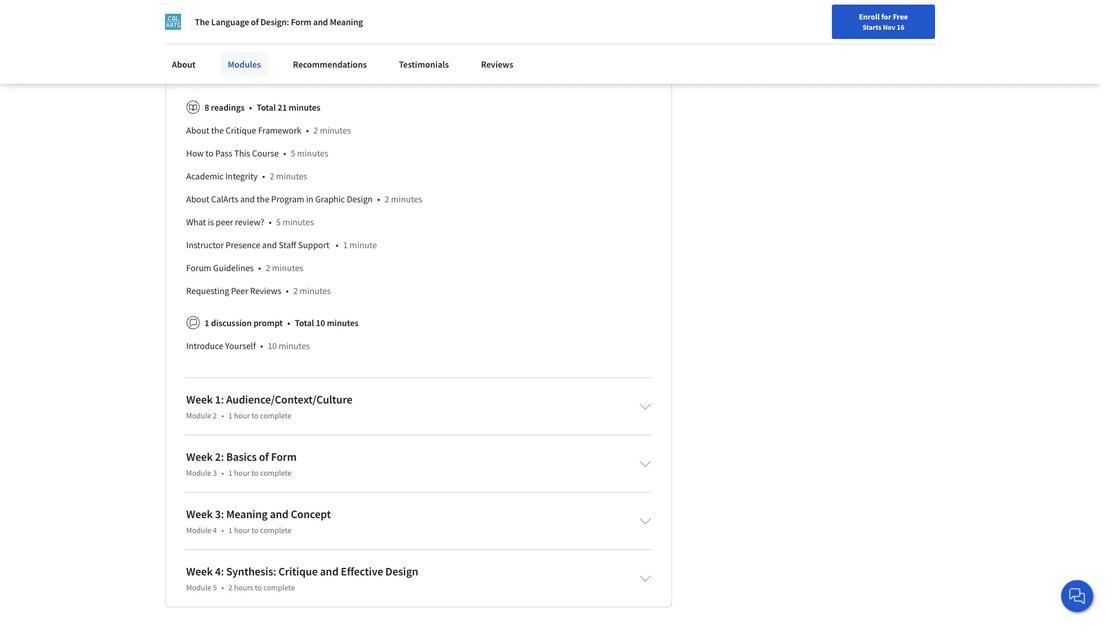 Task type: vqa. For each thing, say whether or not it's contained in the screenshot.
Introduction to Front-End Development
no



Task type: describe. For each thing, give the bounding box(es) containing it.
form for design:
[[291, 16, 312, 28]]

1 horizontal spatial minute
[[350, 239, 377, 251]]

week 3: meaning and concept module 4 • 1 hour to complete
[[186, 507, 331, 535]]

hours
[[234, 582, 253, 593]]

to inside week 3: meaning and concept module 4 • 1 hour to complete
[[252, 525, 259, 535]]

nov
[[883, 22, 896, 32]]

• inside the week 4: synthesis: critique and effective design module 5 • 2 hours to complete
[[221, 582, 224, 593]]

modules
[[228, 58, 261, 70]]

forum guidelines • 2 minutes
[[186, 262, 303, 274]]

to left pass
[[206, 147, 214, 159]]

framework
[[258, 125, 302, 136]]

free
[[893, 11, 908, 22]]

peer for requesting
[[231, 285, 248, 296]]

peer
[[216, 216, 233, 228]]

graphic
[[315, 193, 345, 205]]

and inside the week 4: synthesis: critique and effective design module 5 • 2 hours to complete
[[320, 564, 339, 579]]

week 4: synthesis: critique and effective design module 5 • 2 hours to complete
[[186, 564, 418, 593]]

1 inside week 2: basics of form module 3 • 1 hour to complete
[[229, 468, 233, 478]]

instructor
[[186, 239, 224, 251]]

california institute of the arts image
[[165, 14, 181, 30]]

for
[[882, 11, 892, 22]]

modules link
[[221, 52, 268, 77]]

• total 21 minutes
[[249, 102, 321, 113]]

prompt
[[254, 317, 283, 329]]

staff
[[279, 239, 296, 251]]

• inside week 3: meaning and concept module 4 • 1 hour to complete
[[221, 525, 224, 535]]

0 vertical spatial minute
[[275, 24, 303, 35]]

1 discussion prompt
[[205, 317, 283, 329]]

feedback
[[239, 69, 274, 81]]

to inside week 1: audience/context/culture module 2 • 1 hour to complete
[[252, 411, 259, 421]]

3:
[[215, 507, 224, 521]]

english button
[[860, 0, 929, 37]]

course
[[252, 147, 279, 159]]

4 inside hide info about module content region
[[263, 47, 267, 58]]

module inside week 1: audience/context/culture module 2 • 1 hour to complete
[[186, 411, 211, 421]]

1:
[[215, 392, 224, 407]]

1 inside week 1: audience/context/culture module 2 • 1 hour to complete
[[229, 411, 233, 421]]

support
[[298, 239, 330, 251]]

2 right 'graphic'
[[385, 193, 389, 205]]

and inside week 3: meaning and concept module 4 • 1 hour to complete
[[270, 507, 289, 521]]

how to pass this course • 5 minutes
[[186, 147, 328, 159]]

week for week 3: meaning and concept
[[186, 507, 213, 521]]

enroll
[[859, 11, 880, 22]]

21
[[278, 102, 287, 113]]

and right calarts
[[240, 193, 255, 205]]

requesting
[[186, 285, 229, 296]]

total for total 10 minutes
[[295, 317, 314, 329]]

about calarts and the program in graphic design • 2 minutes
[[186, 193, 422, 205]]

2 down course
[[270, 170, 274, 182]]

review?
[[235, 216, 264, 228]]

the language of design: form and meaning
[[195, 16, 363, 28]]

design inside the week 4: synthesis: critique and effective design module 5 • 2 hours to complete
[[386, 564, 418, 579]]

1 vertical spatial 10
[[268, 340, 277, 351]]

about link
[[165, 52, 203, 77]]

of inside week 2: basics of form module 3 • 1 hour to complete
[[259, 450, 269, 464]]

module inside week 3: meaning and concept module 4 • 1 hour to complete
[[186, 525, 211, 535]]

pass
[[215, 147, 232, 159]]

concept
[[291, 507, 331, 521]]

about for about
[[172, 58, 196, 70]]

what
[[186, 216, 206, 228]]

testimonials
[[399, 58, 449, 70]]

week for week 4: synthesis: critique and effective design
[[186, 564, 213, 579]]

1 right review?
[[269, 24, 273, 35]]

2 up • total 10 minutes
[[293, 285, 298, 296]]

week 2: basics of form module 3 • 1 hour to complete
[[186, 450, 297, 478]]

hide info about module content region
[[186, 0, 651, 362]]

module inside the week 4: synthesis: critique and effective design module 5 • 2 hours to complete
[[186, 582, 211, 593]]

how to apply feedback
[[186, 69, 276, 81]]

introduce yourself • 10 minutes
[[186, 340, 310, 351]]

effective
[[341, 564, 383, 579]]

1 right support
[[343, 239, 348, 251]]

show notifications image
[[946, 14, 959, 28]]



Task type: locate. For each thing, give the bounding box(es) containing it.
to down audience/context/culture
[[252, 411, 259, 421]]

and left staff
[[262, 239, 277, 251]]

2 how from the top
[[186, 147, 204, 159]]

1 horizontal spatial critique
[[279, 564, 318, 579]]

calarts
[[211, 193, 238, 205]]

testimonials link
[[392, 52, 456, 77]]

1 vertical spatial reviews
[[250, 285, 281, 296]]

2
[[287, 69, 292, 81], [314, 125, 318, 136], [270, 170, 274, 182], [385, 193, 389, 205], [266, 262, 270, 274], [293, 285, 298, 296], [213, 411, 217, 421], [229, 582, 233, 593]]

0 horizontal spatial minute
[[275, 24, 303, 35]]

to down basics
[[252, 468, 259, 478]]

to up synthesis: on the bottom left of page
[[252, 525, 259, 535]]

is
[[208, 216, 214, 228]]

hour inside week 3: meaning and concept module 4 • 1 hour to complete
[[234, 525, 250, 535]]

2 vertical spatial hour
[[234, 525, 250, 535]]

meaning right the 3:
[[226, 507, 268, 521]]

4:
[[215, 564, 224, 579]]

guidelines
[[213, 262, 254, 274]]

design inside hide info about module content region
[[347, 193, 373, 205]]

critique up this
[[226, 125, 256, 136]]

about down why
[[172, 58, 196, 70]]

form right basics
[[271, 450, 297, 464]]

0 vertical spatial design
[[347, 193, 373, 205]]

0 vertical spatial critique
[[226, 125, 256, 136]]

form for of
[[271, 450, 297, 464]]

4 module from the top
[[186, 582, 211, 593]]

how left apply
[[186, 69, 204, 81]]

complete down synthesis: on the bottom left of page
[[263, 582, 295, 593]]

total right prompt
[[295, 317, 314, 329]]

hour for meaning
[[234, 525, 250, 535]]

reviews link
[[474, 52, 520, 77]]

reviews
[[481, 58, 514, 70], [250, 285, 281, 296]]

1 vertical spatial total
[[295, 317, 314, 329]]

10 right prompt
[[316, 317, 325, 329]]

0 horizontal spatial the
[[211, 125, 224, 136]]

2 up 'requesting peer reviews • 2 minutes' on the top of the page
[[266, 262, 270, 274]]

0 horizontal spatial total
[[257, 102, 276, 113]]

1 vertical spatial 5
[[276, 216, 281, 228]]

• inside week 1: audience/context/culture module 2 • 1 hour to complete
[[221, 411, 224, 421]]

introduce
[[186, 340, 223, 351]]

1 vertical spatial meaning
[[226, 507, 268, 521]]

2 right framework
[[314, 125, 318, 136]]

0 vertical spatial about
[[172, 58, 196, 70]]

complete inside week 3: meaning and concept module 4 • 1 hour to complete
[[260, 525, 292, 535]]

1 vertical spatial hour
[[234, 468, 250, 478]]

shopping cart: 1 item image
[[832, 9, 854, 27]]

week inside the week 4: synthesis: critique and effective design module 5 • 2 hours to complete
[[186, 564, 213, 579]]

week left 2:
[[186, 450, 213, 464]]

2 module from the top
[[186, 468, 211, 478]]

and left concept at the left
[[270, 507, 289, 521]]

5 up instructor presence and staff support • 1 minute
[[276, 216, 281, 228]]

starts
[[863, 22, 882, 32]]

1 inside week 3: meaning and concept module 4 • 1 hour to complete
[[229, 525, 233, 535]]

2:
[[215, 450, 224, 464]]

2 week from the top
[[186, 450, 213, 464]]

week inside week 3: meaning and concept module 4 • 1 hour to complete
[[186, 507, 213, 521]]

recommendations
[[293, 58, 367, 70]]

about the critique framework • 2 minutes
[[186, 125, 351, 136]]

why peer review? • 1 minute
[[186, 24, 303, 35]]

complete inside week 2: basics of form module 3 • 1 hour to complete
[[260, 468, 292, 478]]

discussion
[[211, 317, 252, 329]]

•
[[261, 24, 264, 35], [255, 47, 258, 58], [249, 102, 252, 113], [306, 125, 309, 136], [283, 147, 286, 159], [262, 170, 265, 182], [377, 193, 380, 205], [269, 216, 272, 228], [336, 239, 339, 251], [258, 262, 261, 274], [286, 285, 289, 296], [287, 317, 290, 329], [260, 340, 263, 351], [221, 411, 224, 421], [221, 468, 224, 478], [221, 525, 224, 535], [221, 582, 224, 593]]

0 horizontal spatial 10
[[268, 340, 277, 351]]

design right 'graphic'
[[347, 193, 373, 205]]

1 up "introduce"
[[205, 317, 209, 329]]

forum
[[186, 262, 211, 274]]

meaning
[[330, 16, 363, 28], [226, 507, 268, 521]]

1 module from the top
[[186, 411, 211, 421]]

1 horizontal spatial 10
[[316, 317, 325, 329]]

why
[[186, 24, 203, 35]]

16
[[897, 22, 905, 32]]

1 horizontal spatial peer
[[205, 24, 222, 35]]

apply
[[215, 69, 237, 81]]

peer for why
[[205, 24, 222, 35]]

total for total 21 minutes
[[257, 102, 276, 113]]

how for how to apply feedback
[[186, 69, 204, 81]]

1 vertical spatial about
[[186, 125, 209, 136]]

yourself
[[225, 340, 256, 351]]

hour
[[234, 411, 250, 421], [234, 468, 250, 478], [234, 525, 250, 535]]

0 vertical spatial of
[[251, 16, 259, 28]]

meaning up recommendations
[[330, 16, 363, 28]]

about down 8
[[186, 125, 209, 136]]

review
[[205, 47, 233, 58]]

1 right 3 at bottom left
[[229, 468, 233, 478]]

1 vertical spatial critique
[[279, 564, 318, 579]]

2 horizontal spatial 5
[[291, 147, 295, 159]]

1 horizontal spatial reviews
[[481, 58, 514, 70]]

2 down 1:
[[213, 411, 217, 421]]

10 down prompt
[[268, 340, 277, 351]]

0 vertical spatial 4
[[263, 47, 267, 58]]

the
[[195, 16, 209, 28]]

1 horizontal spatial meaning
[[330, 16, 363, 28]]

peer
[[205, 24, 222, 35], [186, 47, 204, 58], [231, 285, 248, 296]]

to
[[206, 69, 214, 81], [206, 147, 214, 159], [252, 411, 259, 421], [252, 468, 259, 478], [252, 525, 259, 535], [255, 582, 262, 593]]

how up academic in the left top of the page
[[186, 147, 204, 159]]

1 vertical spatial design
[[386, 564, 418, 579]]

audience/context/culture
[[226, 392, 353, 407]]

None search field
[[163, 7, 438, 30]]

week for week 2: basics of form
[[186, 450, 213, 464]]

academic
[[186, 170, 224, 182]]

presence
[[226, 239, 260, 251]]

5 down framework
[[291, 147, 295, 159]]

0 horizontal spatial reviews
[[250, 285, 281, 296]]

recommendations link
[[286, 52, 374, 77]]

0 vertical spatial meaning
[[330, 16, 363, 28]]

1 horizontal spatial 5
[[276, 216, 281, 228]]

peer review tips • 4 minutes
[[186, 47, 300, 58]]

0 vertical spatial 10
[[316, 317, 325, 329]]

hour down basics
[[234, 468, 250, 478]]

design
[[347, 193, 373, 205], [386, 564, 418, 579]]

module
[[186, 411, 211, 421], [186, 468, 211, 478], [186, 525, 211, 535], [186, 582, 211, 593]]

critique inside hide info about module content region
[[226, 125, 256, 136]]

synthesis:
[[226, 564, 276, 579]]

2 minutes
[[287, 69, 325, 81]]

complete inside week 1: audience/context/culture module 2 • 1 hour to complete
[[260, 411, 292, 421]]

0 horizontal spatial design
[[347, 193, 373, 205]]

hour up basics
[[234, 411, 250, 421]]

week 1: audience/context/culture module 2 • 1 hour to complete
[[186, 392, 353, 421]]

0 horizontal spatial meaning
[[226, 507, 268, 521]]

0 horizontal spatial peer
[[186, 47, 204, 58]]

hour inside week 1: audience/context/culture module 2 • 1 hour to complete
[[234, 411, 250, 421]]

to inside the week 4: synthesis: critique and effective design module 5 • 2 hours to complete
[[255, 582, 262, 593]]

• total 10 minutes
[[287, 317, 359, 329]]

4 week from the top
[[186, 564, 213, 579]]

1 how from the top
[[186, 69, 204, 81]]

3
[[213, 468, 217, 478]]

1 vertical spatial of
[[259, 450, 269, 464]]

minute right support
[[350, 239, 377, 251]]

what is peer review? • 5 minutes
[[186, 216, 314, 228]]

week left 4:
[[186, 564, 213, 579]]

3 hour from the top
[[234, 525, 250, 535]]

2 vertical spatial peer
[[231, 285, 248, 296]]

the up pass
[[211, 125, 224, 136]]

0 vertical spatial peer
[[205, 24, 222, 35]]

complete inside the week 4: synthesis: critique and effective design module 5 • 2 hours to complete
[[263, 582, 295, 593]]

peer down why
[[186, 47, 204, 58]]

1 vertical spatial peer
[[186, 47, 204, 58]]

critique
[[226, 125, 256, 136], [279, 564, 318, 579]]

integrity
[[225, 170, 258, 182]]

design right effective
[[386, 564, 418, 579]]

requesting peer reviews • 2 minutes
[[186, 285, 331, 296]]

10
[[316, 317, 325, 329], [268, 340, 277, 351]]

and up the "recommendations" link
[[313, 16, 328, 28]]

0 vertical spatial 5
[[291, 147, 295, 159]]

form right design:
[[291, 16, 312, 28]]

2 hour from the top
[[234, 468, 250, 478]]

2 vertical spatial about
[[186, 193, 209, 205]]

total left 21
[[257, 102, 276, 113]]

how
[[186, 69, 204, 81], [186, 147, 204, 159]]

0 vertical spatial total
[[257, 102, 276, 113]]

form inside week 2: basics of form module 3 • 1 hour to complete
[[271, 450, 297, 464]]

5 inside the week 4: synthesis: critique and effective design module 5 • 2 hours to complete
[[213, 582, 217, 593]]

0 vertical spatial hour
[[234, 411, 250, 421]]

4 right tips in the top of the page
[[263, 47, 267, 58]]

reviews inside hide info about module content region
[[250, 285, 281, 296]]

0 horizontal spatial 4
[[213, 525, 217, 535]]

to left apply
[[206, 69, 214, 81]]

hour inside week 2: basics of form module 3 • 1 hour to complete
[[234, 468, 250, 478]]

week left 1:
[[186, 392, 213, 407]]

to right hours
[[255, 582, 262, 593]]

instructor presence and staff support • 1 minute
[[186, 239, 377, 251]]

of left design:
[[251, 16, 259, 28]]

in
[[306, 193, 313, 205]]

reviews inside reviews link
[[481, 58, 514, 70]]

about up what
[[186, 193, 209, 205]]

1 horizontal spatial the
[[257, 193, 269, 205]]

8
[[205, 102, 209, 113]]

1 horizontal spatial design
[[386, 564, 418, 579]]

hour up synthesis: on the bottom left of page
[[234, 525, 250, 535]]

0 vertical spatial the
[[211, 125, 224, 136]]

complete down concept at the left
[[260, 525, 292, 535]]

1 vertical spatial the
[[257, 193, 269, 205]]

1 up synthesis: on the bottom left of page
[[229, 525, 233, 535]]

2 horizontal spatial peer
[[231, 285, 248, 296]]

critique right synthesis: on the bottom left of page
[[279, 564, 318, 579]]

5
[[291, 147, 295, 159], [276, 216, 281, 228], [213, 582, 217, 593]]

4 inside week 3: meaning and concept module 4 • 1 hour to complete
[[213, 525, 217, 535]]

1 vertical spatial how
[[186, 147, 204, 159]]

1 week from the top
[[186, 392, 213, 407]]

5 down 4:
[[213, 582, 217, 593]]

1 vertical spatial minute
[[350, 239, 377, 251]]

complete
[[260, 411, 292, 421], [260, 468, 292, 478], [260, 525, 292, 535], [263, 582, 295, 593]]

english
[[881, 13, 908, 24]]

1 hour from the top
[[234, 411, 250, 421]]

1
[[269, 24, 273, 35], [343, 239, 348, 251], [205, 317, 209, 329], [229, 411, 233, 421], [229, 468, 233, 478], [229, 525, 233, 535]]

module inside week 2: basics of form module 3 • 1 hour to complete
[[186, 468, 211, 478]]

2 inside the week 4: synthesis: critique and effective design module 5 • 2 hours to complete
[[229, 582, 233, 593]]

about for about calarts and the program in graphic design • 2 minutes
[[186, 193, 209, 205]]

1 horizontal spatial 4
[[263, 47, 267, 58]]

this
[[234, 147, 250, 159]]

readings
[[211, 102, 245, 113]]

2 left hours
[[229, 582, 233, 593]]

3 module from the top
[[186, 525, 211, 535]]

4 down the 3:
[[213, 525, 217, 535]]

0 vertical spatial reviews
[[481, 58, 514, 70]]

0 horizontal spatial critique
[[226, 125, 256, 136]]

about for about the critique framework • 2 minutes
[[186, 125, 209, 136]]

form
[[291, 16, 312, 28], [271, 450, 297, 464]]

to inside week 2: basics of form module 3 • 1 hour to complete
[[252, 468, 259, 478]]

complete down audience/context/culture
[[260, 411, 292, 421]]

the
[[211, 125, 224, 136], [257, 193, 269, 205]]

minutes
[[269, 47, 300, 58], [294, 69, 325, 81], [289, 102, 321, 113], [320, 125, 351, 136], [297, 147, 328, 159], [276, 170, 307, 182], [391, 193, 422, 205], [283, 216, 314, 228], [272, 262, 303, 274], [300, 285, 331, 296], [327, 317, 359, 329], [279, 340, 310, 351]]

week inside week 2: basics of form module 3 • 1 hour to complete
[[186, 450, 213, 464]]

0 vertical spatial how
[[186, 69, 204, 81]]

week left the 3:
[[186, 507, 213, 521]]

• inside week 2: basics of form module 3 • 1 hour to complete
[[221, 468, 224, 478]]

1 horizontal spatial total
[[295, 317, 314, 329]]

1 vertical spatial 4
[[213, 525, 217, 535]]

peer right why
[[205, 24, 222, 35]]

design:
[[260, 16, 289, 28]]

hour for basics
[[234, 468, 250, 478]]

the left program
[[257, 193, 269, 205]]

enroll for free starts nov 16
[[859, 11, 908, 32]]

review?
[[224, 24, 255, 35]]

about
[[172, 58, 196, 70], [186, 125, 209, 136], [186, 193, 209, 205]]

8 readings
[[205, 102, 245, 113]]

basics
[[226, 450, 257, 464]]

academic integrity • 2 minutes
[[186, 170, 307, 182]]

3 week from the top
[[186, 507, 213, 521]]

complete up week 3: meaning and concept module 4 • 1 hour to complete
[[260, 468, 292, 478]]

peer down forum guidelines • 2 minutes
[[231, 285, 248, 296]]

and left effective
[[320, 564, 339, 579]]

chat with us image
[[1068, 587, 1087, 605]]

of right basics
[[259, 450, 269, 464]]

language
[[211, 16, 249, 28]]

how for how to pass this course • 5 minutes
[[186, 147, 204, 159]]

2 inside week 1: audience/context/culture module 2 • 1 hour to complete
[[213, 411, 217, 421]]

2 vertical spatial 5
[[213, 582, 217, 593]]

1 vertical spatial form
[[271, 450, 297, 464]]

critique inside the week 4: synthesis: critique and effective design module 5 • 2 hours to complete
[[279, 564, 318, 579]]

and
[[313, 16, 328, 28], [240, 193, 255, 205], [262, 239, 277, 251], [270, 507, 289, 521], [320, 564, 339, 579]]

minute
[[275, 24, 303, 35], [350, 239, 377, 251]]

week for week 1: audience/context/culture
[[186, 392, 213, 407]]

minute up 2 minutes
[[275, 24, 303, 35]]

tips
[[235, 47, 251, 58]]

1 up basics
[[229, 411, 233, 421]]

2 up the • total 21 minutes
[[287, 69, 292, 81]]

0 horizontal spatial 5
[[213, 582, 217, 593]]

meaning inside week 3: meaning and concept module 4 • 1 hour to complete
[[226, 507, 268, 521]]

week inside week 1: audience/context/culture module 2 • 1 hour to complete
[[186, 392, 213, 407]]

0 vertical spatial form
[[291, 16, 312, 28]]

program
[[271, 193, 304, 205]]



